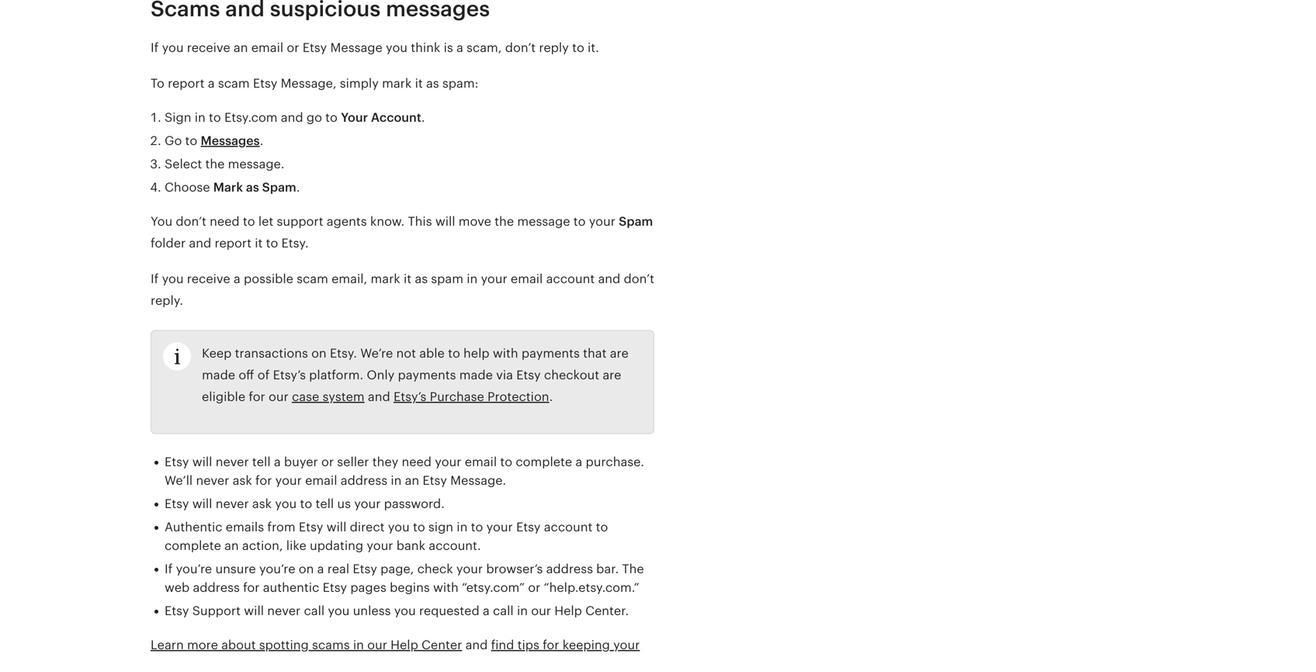 Task type: locate. For each thing, give the bounding box(es) containing it.
account inside authentic emails from etsy will direct you to sign in to your etsy account to complete an action, like updating your bank account.
[[544, 521, 593, 535]]

address
[[341, 474, 388, 488], [546, 563, 593, 577], [193, 581, 240, 595]]

etsy inside keep transactions on etsy. we're not able to help with payments that are made off of etsy's platform. only payments made via etsy checkout are eligible for our
[[517, 369, 541, 383]]

not
[[397, 347, 416, 361]]

mark up the account
[[382, 77, 412, 90]]

etsy's inside keep transactions on etsy. we're not able to help with payments that are made off of etsy's platform. only payments made via etsy checkout are eligible for our
[[273, 369, 306, 383]]

us
[[337, 498, 351, 511]]

0 vertical spatial etsy's
[[273, 369, 306, 383]]

will up we'll
[[192, 456, 212, 470]]

0 horizontal spatial or
[[287, 41, 299, 55]]

etsy. up platform.
[[330, 347, 357, 361]]

protection
[[488, 390, 550, 404]]

an down 'emails'
[[225, 539, 239, 553]]

your down "account."
[[457, 563, 483, 577]]

a down the "etsy.com"
[[483, 605, 490, 619]]

receive
[[187, 41, 230, 55], [187, 272, 230, 286]]

go
[[165, 134, 182, 148]]

account
[[371, 111, 422, 125]]

2 receive from the top
[[187, 272, 230, 286]]

made down help
[[460, 369, 493, 383]]

. up 'support'
[[297, 181, 300, 195]]

complete
[[516, 456, 573, 470], [165, 539, 221, 553]]

1 vertical spatial an
[[405, 474, 420, 488]]

you up reply.
[[162, 272, 184, 286]]

1 horizontal spatial report
[[215, 237, 252, 250]]

authentic
[[165, 521, 223, 535]]

scam up etsy.com
[[218, 77, 250, 90]]

keep
[[202, 347, 232, 361]]

are right that
[[610, 347, 629, 361]]

help down "help.etsy.com."
[[555, 605, 582, 619]]

1 horizontal spatial made
[[460, 369, 493, 383]]

1 vertical spatial or
[[322, 456, 334, 470]]

address up support
[[193, 581, 240, 595]]

1 vertical spatial etsy.
[[330, 347, 357, 361]]

2 vertical spatial an
[[225, 539, 239, 553]]

a inside 'if you receive a possible scam email, mark it as spam in your email account and don't reply.'
[[234, 272, 241, 286]]

scams
[[312, 639, 350, 653]]

2 horizontal spatial it
[[415, 77, 423, 90]]

receive inside 'if you receive a possible scam email, mark it as spam in your email account and don't reply.'
[[187, 272, 230, 286]]

report inside you don't need to let support agents know. this will move the message to your spam folder and report it to etsy.
[[215, 237, 252, 250]]

need
[[210, 215, 240, 229], [402, 456, 432, 470]]

etsy will never tell a buyer or seller they need your email to complete a purchase. we'll never ask for your email address in an etsy message.
[[165, 456, 645, 488]]

as for email,
[[415, 272, 428, 286]]

will
[[436, 215, 456, 229], [192, 456, 212, 470], [192, 498, 212, 511], [327, 521, 347, 535], [244, 605, 264, 619]]

1 horizontal spatial address
[[341, 474, 388, 488]]

choose mark as spam .
[[165, 181, 300, 195]]

in up "tips"
[[517, 605, 528, 619]]

in up "account."
[[457, 521, 468, 535]]

it down let
[[255, 237, 263, 250]]

that
[[583, 347, 607, 361]]

or left seller at the left bottom of the page
[[322, 456, 334, 470]]

0 vertical spatial mark
[[382, 77, 412, 90]]

0 horizontal spatial help
[[391, 639, 419, 653]]

pages
[[351, 581, 387, 595]]

go
[[307, 111, 322, 125]]

0 vertical spatial tell
[[252, 456, 271, 470]]

as down message.
[[246, 181, 259, 195]]

your right 'spam'
[[481, 272, 508, 286]]

mark right the email, at the left top of the page
[[371, 272, 401, 286]]

2 call from the left
[[493, 605, 514, 619]]

etsy. inside keep transactions on etsy. we're not able to help with payments that are made off of etsy's platform. only payments made via etsy checkout are eligible for our
[[330, 347, 357, 361]]

our up "tips"
[[531, 605, 551, 619]]

2 horizontal spatial address
[[546, 563, 593, 577]]

scam,
[[467, 41, 502, 55]]

you
[[162, 41, 184, 55], [386, 41, 408, 55], [162, 272, 184, 286], [275, 498, 297, 511], [388, 521, 410, 535], [328, 605, 350, 619], [394, 605, 416, 619]]

your up browser's on the left of page
[[487, 521, 513, 535]]

find tips for keeping your
[[151, 639, 640, 658]]

1 vertical spatial complete
[[165, 539, 221, 553]]

receive for an
[[187, 41, 230, 55]]

you don't need to let support agents know. this will move the message to your spam folder and report it to etsy.
[[151, 215, 653, 250]]

2 vertical spatial don't
[[624, 272, 655, 286]]

an up etsy.com
[[234, 41, 248, 55]]

0 vertical spatial address
[[341, 474, 388, 488]]

or down browser's on the left of page
[[528, 581, 541, 595]]

1 horizontal spatial you're
[[259, 563, 296, 577]]

you up the bank
[[388, 521, 410, 535]]

need right they
[[402, 456, 432, 470]]

as
[[426, 77, 439, 90], [246, 181, 259, 195], [415, 272, 428, 286]]

etsy's
[[273, 369, 306, 383], [394, 390, 427, 404]]

report up possible
[[215, 237, 252, 250]]

0 horizontal spatial need
[[210, 215, 240, 229]]

an up 'password.'
[[405, 474, 420, 488]]

1 vertical spatial it
[[255, 237, 263, 250]]

able
[[420, 347, 445, 361]]

0 horizontal spatial etsy's
[[273, 369, 306, 383]]

1 vertical spatial our
[[531, 605, 551, 619]]

with inside if you're unsure you're on a real etsy page, check your browser's address bar. the web address for authentic etsy pages begins with "etsy.com" or "help.etsy.com."
[[433, 581, 459, 595]]

0 vertical spatial with
[[493, 347, 519, 361]]

if up web on the left of page
[[165, 563, 173, 577]]

0 vertical spatial it
[[415, 77, 423, 90]]

for down of
[[249, 390, 265, 404]]

1 horizontal spatial scam
[[297, 272, 328, 286]]

and right folder at top
[[189, 237, 211, 250]]

it for simply
[[415, 77, 423, 90]]

it.
[[588, 41, 600, 55]]

0 horizontal spatial with
[[433, 581, 459, 595]]

2 vertical spatial if
[[165, 563, 173, 577]]

need inside you don't need to let support agents know. this will move the message to your spam folder and report it to etsy.
[[210, 215, 240, 229]]

will up updating
[[327, 521, 347, 535]]

1 vertical spatial mark
[[371, 272, 401, 286]]

you're up 'authentic'
[[259, 563, 296, 577]]

account down message
[[546, 272, 595, 286]]

with down check
[[433, 581, 459, 595]]

for inside etsy will never tell a buyer or seller they need your email to complete a purchase. we'll never ask for your email address in an etsy message.
[[256, 474, 272, 488]]

1 horizontal spatial tell
[[316, 498, 334, 511]]

call down the "etsy.com"
[[493, 605, 514, 619]]

0 vertical spatial scam
[[218, 77, 250, 90]]

with
[[493, 347, 519, 361], [433, 581, 459, 595]]

1 vertical spatial with
[[433, 581, 459, 595]]

1 horizontal spatial with
[[493, 347, 519, 361]]

will inside you don't need to let support agents know. this will move the message to your spam folder and report it to etsy.
[[436, 215, 456, 229]]

on up platform.
[[312, 347, 327, 361]]

2 vertical spatial or
[[528, 581, 541, 595]]

in
[[195, 111, 206, 125], [467, 272, 478, 286], [391, 474, 402, 488], [457, 521, 468, 535], [517, 605, 528, 619], [353, 639, 364, 653]]

2 vertical spatial our
[[368, 639, 388, 653]]

etsy right via
[[517, 369, 541, 383]]

receive left possible
[[187, 272, 230, 286]]

for up etsy will never ask you to tell us your password.
[[256, 474, 272, 488]]

1 horizontal spatial spam
[[619, 215, 653, 229]]

1 vertical spatial if
[[151, 272, 159, 286]]

0 vertical spatial receive
[[187, 41, 230, 55]]

etsy up like
[[299, 521, 323, 535]]

0 vertical spatial as
[[426, 77, 439, 90]]

for
[[249, 390, 265, 404], [256, 474, 272, 488], [243, 581, 260, 595], [543, 639, 560, 653]]

to
[[573, 41, 585, 55], [209, 111, 221, 125], [326, 111, 338, 125], [185, 134, 198, 148], [243, 215, 255, 229], [574, 215, 586, 229], [266, 237, 278, 250], [448, 347, 460, 361], [500, 456, 513, 470], [300, 498, 312, 511], [413, 521, 425, 535], [471, 521, 483, 535], [596, 521, 608, 535]]

0 horizontal spatial spam
[[262, 181, 297, 195]]

in inside authentic emails from etsy will direct you to sign in to your etsy account to complete an action, like updating your bank account.
[[457, 521, 468, 535]]

. right your
[[422, 111, 425, 125]]

select the message.
[[165, 157, 285, 171]]

1 call from the left
[[304, 605, 325, 619]]

address down seller at the left bottom of the page
[[341, 474, 388, 488]]

2 horizontal spatial or
[[528, 581, 541, 595]]

and up that
[[598, 272, 621, 286]]

call down 'authentic'
[[304, 605, 325, 619]]

with up via
[[493, 347, 519, 361]]

for down unsure
[[243, 581, 260, 595]]

from
[[267, 521, 296, 535]]

0 vertical spatial if
[[151, 41, 159, 55]]

1 horizontal spatial call
[[493, 605, 514, 619]]

2 horizontal spatial don't
[[624, 272, 655, 286]]

never right we'll
[[196, 474, 229, 488]]

1 horizontal spatial etsy's
[[394, 390, 427, 404]]

for inside keep transactions on etsy. we're not able to help with payments that are made off of etsy's platform. only payments made via etsy checkout are eligible for our
[[249, 390, 265, 404]]

0 vertical spatial ask
[[233, 474, 252, 488]]

0 horizontal spatial scam
[[218, 77, 250, 90]]

as left spam:
[[426, 77, 439, 90]]

1 horizontal spatial the
[[495, 215, 514, 229]]

.
[[422, 111, 425, 125], [260, 134, 264, 148], [297, 181, 300, 195], [550, 390, 553, 404]]

if inside 'if you receive a possible scam email, mark it as spam in your email account and don't reply.'
[[151, 272, 159, 286]]

0 horizontal spatial made
[[202, 369, 235, 383]]

will right this on the left of page
[[436, 215, 456, 229]]

in right 'spam'
[[467, 272, 478, 286]]

spam
[[262, 181, 297, 195], [619, 215, 653, 229]]

about
[[221, 639, 256, 653]]

our down unless on the bottom of page
[[368, 639, 388, 653]]

etsy. inside you don't need to let support agents know. this will move the message to your spam folder and report it to etsy.
[[282, 237, 309, 250]]

payments
[[522, 347, 580, 361], [398, 369, 456, 383]]

1 vertical spatial address
[[546, 563, 593, 577]]

page,
[[381, 563, 414, 577]]

0 horizontal spatial etsy.
[[282, 237, 309, 250]]

case system and etsy's purchase protection .
[[292, 390, 553, 404]]

"help.etsy.com."
[[544, 581, 640, 595]]

1 vertical spatial etsy's
[[394, 390, 427, 404]]

1 vertical spatial account
[[544, 521, 593, 535]]

a left possible
[[234, 272, 241, 286]]

0 horizontal spatial it
[[255, 237, 263, 250]]

2 made from the left
[[460, 369, 493, 383]]

0 horizontal spatial our
[[269, 390, 289, 404]]

1 horizontal spatial or
[[322, 456, 334, 470]]

for inside if you're unsure you're on a real etsy page, check your browser's address bar. the web address for authentic etsy pages begins with "etsy.com" or "help.etsy.com."
[[243, 581, 260, 595]]

1 vertical spatial scam
[[297, 272, 328, 286]]

messages
[[201, 134, 260, 148]]

1 horizontal spatial don't
[[505, 41, 536, 55]]

center.
[[586, 605, 629, 619]]

scam left the email, at the left top of the page
[[297, 272, 328, 286]]

bar.
[[597, 563, 619, 577]]

address up "help.etsy.com."
[[546, 563, 593, 577]]

2 vertical spatial it
[[404, 272, 412, 286]]

1 horizontal spatial our
[[368, 639, 388, 653]]

. up message.
[[260, 134, 264, 148]]

never up 'emails'
[[216, 498, 249, 511]]

etsy
[[303, 41, 327, 55], [253, 77, 278, 90], [517, 369, 541, 383], [165, 456, 189, 470], [423, 474, 447, 488], [165, 498, 189, 511], [299, 521, 323, 535], [516, 521, 541, 535], [353, 563, 377, 577], [323, 581, 347, 595], [165, 605, 189, 619]]

complete down protection
[[516, 456, 573, 470]]

email
[[251, 41, 284, 55], [511, 272, 543, 286], [465, 456, 497, 470], [305, 474, 337, 488]]

1 receive from the top
[[187, 41, 230, 55]]

etsy up pages
[[353, 563, 377, 577]]

0 vertical spatial need
[[210, 215, 240, 229]]

the down 'go to messages .'
[[205, 157, 225, 171]]

1 horizontal spatial etsy.
[[330, 347, 357, 361]]

an inside etsy will never tell a buyer or seller they need your email to complete a purchase. we'll never ask for your email address in an etsy message.
[[405, 474, 420, 488]]

email up message. at the bottom of the page
[[465, 456, 497, 470]]

1 horizontal spatial complete
[[516, 456, 573, 470]]

will up about
[[244, 605, 264, 619]]

learn more about spotting scams in our help center and
[[151, 639, 491, 653]]

it left 'spam'
[[404, 272, 412, 286]]

account
[[546, 272, 595, 286], [544, 521, 593, 535]]

1 horizontal spatial payments
[[522, 347, 580, 361]]

and
[[281, 111, 303, 125], [189, 237, 211, 250], [598, 272, 621, 286], [368, 390, 391, 404], [466, 639, 488, 653]]

the
[[205, 157, 225, 171], [495, 215, 514, 229]]

1 vertical spatial on
[[299, 563, 314, 577]]

0 horizontal spatial call
[[304, 605, 325, 619]]

emails
[[226, 521, 264, 535]]

1 horizontal spatial need
[[402, 456, 432, 470]]

don't
[[505, 41, 536, 55], [176, 215, 207, 229], [624, 272, 655, 286]]

0 vertical spatial etsy.
[[282, 237, 309, 250]]

0 vertical spatial account
[[546, 272, 595, 286]]

for right "tips"
[[543, 639, 560, 653]]

0 horizontal spatial you're
[[176, 563, 212, 577]]

if for if you receive an email or etsy message you think is a scam, don't reply to it.
[[151, 41, 159, 55]]

if up reply.
[[151, 272, 159, 286]]

1 vertical spatial spam
[[619, 215, 653, 229]]

go to messages .
[[165, 134, 264, 148]]

account up "help.etsy.com."
[[544, 521, 593, 535]]

you're up web on the left of page
[[176, 563, 212, 577]]

1 vertical spatial receive
[[187, 272, 230, 286]]

0 vertical spatial are
[[610, 347, 629, 361]]

in down they
[[391, 474, 402, 488]]

0 vertical spatial report
[[168, 77, 205, 90]]

to
[[151, 77, 165, 90]]

it inside you don't need to let support agents know. this will move the message to your spam folder and report it to etsy.
[[255, 237, 263, 250]]

your
[[589, 215, 616, 229], [481, 272, 508, 286], [435, 456, 462, 470], [275, 474, 302, 488], [354, 498, 381, 511], [487, 521, 513, 535], [367, 539, 393, 553], [457, 563, 483, 577], [614, 639, 640, 653]]

1 vertical spatial report
[[215, 237, 252, 250]]

it inside 'if you receive a possible scam email, mark it as spam in your email account and don't reply.'
[[404, 272, 412, 286]]

0 vertical spatial spam
[[262, 181, 297, 195]]

2 vertical spatial address
[[193, 581, 240, 595]]

made down 'keep'
[[202, 369, 235, 383]]

direct
[[350, 521, 385, 535]]

authentic
[[263, 581, 320, 595]]

email down message
[[511, 272, 543, 286]]

receive up sign
[[187, 41, 230, 55]]

scam inside 'if you receive a possible scam email, mark it as spam in your email account and don't reply.'
[[297, 272, 328, 286]]

we'll
[[165, 474, 193, 488]]

a
[[457, 41, 464, 55], [208, 77, 215, 90], [234, 272, 241, 286], [274, 456, 281, 470], [576, 456, 583, 470], [317, 563, 324, 577], [483, 605, 490, 619]]

1 horizontal spatial help
[[555, 605, 582, 619]]

tell inside etsy will never tell a buyer or seller they need your email to complete a purchase. we'll never ask for your email address in an etsy message.
[[252, 456, 271, 470]]

email inside 'if you receive a possible scam email, mark it as spam in your email account and don't reply.'
[[511, 272, 543, 286]]

it for email,
[[404, 272, 412, 286]]

you're
[[176, 563, 212, 577], [259, 563, 296, 577]]

report
[[168, 77, 205, 90], [215, 237, 252, 250]]

our down of
[[269, 390, 289, 404]]

or
[[287, 41, 299, 55], [322, 456, 334, 470], [528, 581, 541, 595]]

2 vertical spatial as
[[415, 272, 428, 286]]

will up "authentic"
[[192, 498, 212, 511]]

report right to
[[168, 77, 205, 90]]

if
[[151, 41, 159, 55], [151, 272, 159, 286], [165, 563, 173, 577]]

in inside etsy will never tell a buyer or seller they need your email to complete a purchase. we'll never ask for your email address in an etsy message.
[[391, 474, 402, 488]]

your inside you don't need to let support agents know. this will move the message to your spam folder and report it to etsy.
[[589, 215, 616, 229]]

call
[[304, 605, 325, 619], [493, 605, 514, 619]]

sign
[[429, 521, 454, 535]]

requested
[[419, 605, 480, 619]]

find
[[491, 639, 514, 653]]

we're
[[361, 347, 393, 361]]

on up 'authentic'
[[299, 563, 314, 577]]

0 vertical spatial the
[[205, 157, 225, 171]]

0 vertical spatial our
[[269, 390, 289, 404]]

and inside 'if you receive a possible scam email, mark it as spam in your email account and don't reply.'
[[598, 272, 621, 286]]

0 vertical spatial don't
[[505, 41, 536, 55]]

payments up checkout
[[522, 347, 580, 361]]

message
[[330, 41, 383, 55]]

1 vertical spatial don't
[[176, 215, 207, 229]]

if inside if you're unsure you're on a real etsy page, check your browser's address bar. the web address for authentic etsy pages begins with "etsy.com" or "help.etsy.com."
[[165, 563, 173, 577]]

0 vertical spatial on
[[312, 347, 327, 361]]

as for simply
[[426, 77, 439, 90]]

1 vertical spatial as
[[246, 181, 259, 195]]

0 vertical spatial or
[[287, 41, 299, 55]]

etsy's right of
[[273, 369, 306, 383]]

an
[[234, 41, 248, 55], [405, 474, 420, 488], [225, 539, 239, 553]]

0 vertical spatial help
[[555, 605, 582, 619]]

mark inside 'if you receive a possible scam email, mark it as spam in your email account and don't reply.'
[[371, 272, 401, 286]]

0 horizontal spatial don't
[[176, 215, 207, 229]]

agents
[[327, 215, 367, 229]]

0 horizontal spatial the
[[205, 157, 225, 171]]

in inside 'if you receive a possible scam email, mark it as spam in your email account and don't reply.'
[[467, 272, 478, 286]]

as inside 'if you receive a possible scam email, mark it as spam in your email account and don't reply.'
[[415, 272, 428, 286]]

0 horizontal spatial complete
[[165, 539, 221, 553]]

1 vertical spatial need
[[402, 456, 432, 470]]

1 vertical spatial the
[[495, 215, 514, 229]]

need down mark
[[210, 215, 240, 229]]

or up message,
[[287, 41, 299, 55]]

your inside find tips for keeping your
[[614, 639, 640, 653]]

an inside authentic emails from etsy will direct you to sign in to your etsy account to complete an action, like updating your bank account.
[[225, 539, 239, 553]]

if you're unsure you're on a real etsy page, check your browser's address bar. the web address for authentic etsy pages begins with "etsy.com" or "help.etsy.com."
[[165, 563, 644, 595]]

your up direct
[[354, 498, 381, 511]]

complete down "authentic"
[[165, 539, 221, 553]]

0 vertical spatial an
[[234, 41, 248, 55]]

0 horizontal spatial tell
[[252, 456, 271, 470]]

2 horizontal spatial our
[[531, 605, 551, 619]]



Task type: vqa. For each thing, say whether or not it's contained in the screenshot.
will within Etsy will never tell a buyer or seller they need your email to complete a purchase. We'll never ask for your email address in an Etsy Message.
yes



Task type: describe. For each thing, give the bounding box(es) containing it.
you left unless on the bottom of page
[[328, 605, 350, 619]]

real
[[328, 563, 350, 577]]

complete inside etsy will never tell a buyer or seller they need your email to complete a purchase. we'll never ask for your email address in an etsy message.
[[516, 456, 573, 470]]

think
[[411, 41, 441, 55]]

via
[[496, 369, 513, 383]]

"etsy.com"
[[462, 581, 525, 595]]

find tips for keeping your link
[[151, 639, 640, 658]]

seller
[[337, 456, 369, 470]]

1 vertical spatial help
[[391, 639, 419, 653]]

etsy's purchase protection link
[[394, 390, 550, 404]]

you left think
[[386, 41, 408, 55]]

to inside keep transactions on etsy. we're not able to help with payments that are made off of etsy's platform. only payments made via etsy checkout are eligible for our
[[448, 347, 460, 361]]

never down 'authentic'
[[267, 605, 301, 619]]

to report a scam etsy message, simply mark it as spam:
[[151, 77, 479, 90]]

you
[[151, 215, 173, 229]]

our inside keep transactions on etsy. we're not able to help with payments that are made off of etsy's platform. only payments made via etsy checkout are eligible for our
[[269, 390, 289, 404]]

etsy support will never call you unless you requested a call in our help center.
[[165, 605, 629, 619]]

learn
[[151, 639, 184, 653]]

and left the find
[[466, 639, 488, 653]]

of
[[258, 369, 270, 383]]

they
[[373, 456, 399, 470]]

or inside if you're unsure you're on a real etsy page, check your browser's address bar. the web address for authentic etsy pages begins with "etsy.com" or "help.etsy.com."
[[528, 581, 541, 595]]

message.
[[228, 157, 285, 171]]

you up to
[[162, 41, 184, 55]]

etsy down we'll
[[165, 498, 189, 511]]

is
[[444, 41, 453, 55]]

begins
[[390, 581, 430, 595]]

you down begins
[[394, 605, 416, 619]]

1 vertical spatial payments
[[398, 369, 456, 383]]

a right is
[[457, 41, 464, 55]]

and down only
[[368, 390, 391, 404]]

1 vertical spatial are
[[603, 369, 622, 383]]

will inside authentic emails from etsy will direct you to sign in to your etsy account to complete an action, like updating your bank account.
[[327, 521, 347, 535]]

with inside keep transactions on etsy. we're not able to help with payments that are made off of etsy's platform. only payments made via etsy checkout are eligible for our
[[493, 347, 519, 361]]

address inside etsy will never tell a buyer or seller they need your email to complete a purchase. we'll never ask for your email address in an etsy message.
[[341, 474, 388, 488]]

support
[[277, 215, 324, 229]]

in right sign
[[195, 111, 206, 125]]

choose
[[165, 181, 210, 195]]

web
[[165, 581, 190, 595]]

if you receive a possible scam email, mark it as spam in your email account and don't reply.
[[151, 272, 655, 308]]

need inside etsy will never tell a buyer or seller they need your email to complete a purchase. we'll never ask for your email address in an etsy message.
[[402, 456, 432, 470]]

platform.
[[309, 369, 364, 383]]

and left go
[[281, 111, 303, 125]]

a left purchase.
[[576, 456, 583, 470]]

learn more about spotting scams in our help center link
[[151, 639, 462, 653]]

your
[[341, 111, 368, 125]]

the
[[622, 563, 644, 577]]

your inside if you're unsure you're on a real etsy page, check your browser's address bar. the web address for authentic etsy pages begins with "etsy.com" or "help.etsy.com."
[[457, 563, 483, 577]]

a right to
[[208, 77, 215, 90]]

select
[[165, 157, 202, 171]]

etsy up browser's on the left of page
[[516, 521, 541, 535]]

0 vertical spatial payments
[[522, 347, 580, 361]]

messages link
[[201, 134, 260, 148]]

a left buyer
[[274, 456, 281, 470]]

your inside 'if you receive a possible scam email, mark it as spam in your email account and don't reply.'
[[481, 272, 508, 286]]

1 vertical spatial tell
[[316, 498, 334, 511]]

1 made from the left
[[202, 369, 235, 383]]

spam:
[[443, 77, 479, 90]]

ask inside etsy will never tell a buyer or seller they need your email to complete a purchase. we'll never ask for your email address in an etsy message.
[[233, 474, 252, 488]]

checkout
[[544, 369, 600, 383]]

don't inside 'if you receive a possible scam email, mark it as spam in your email account and don't reply.'
[[624, 272, 655, 286]]

account.
[[429, 539, 481, 553]]

mark for email,
[[371, 272, 401, 286]]

mark
[[213, 181, 243, 195]]

email,
[[332, 272, 368, 286]]

reply.
[[151, 294, 183, 308]]

password.
[[384, 498, 445, 511]]

etsy up etsy.com
[[253, 77, 278, 90]]

etsy up 'password.'
[[423, 474, 447, 488]]

2 you're from the left
[[259, 563, 296, 577]]

your down buyer
[[275, 474, 302, 488]]

support
[[192, 605, 241, 619]]

simply
[[340, 77, 379, 90]]

case system link
[[292, 390, 365, 404]]

only
[[367, 369, 395, 383]]

keeping
[[563, 639, 610, 653]]

message
[[518, 215, 571, 229]]

tips
[[518, 639, 540, 653]]

to inside etsy will never tell a buyer or seller they need your email to complete a purchase. we'll never ask for your email address in an etsy message.
[[500, 456, 513, 470]]

etsy up we'll
[[165, 456, 189, 470]]

your up message. at the bottom of the page
[[435, 456, 462, 470]]

etsy up to report a scam etsy message, simply mark it as spam:
[[303, 41, 327, 55]]

on inside if you're unsure you're on a real etsy page, check your browser's address bar. the web address for authentic etsy pages begins with "etsy.com" or "help.etsy.com."
[[299, 563, 314, 577]]

center
[[422, 639, 462, 653]]

receive for a
[[187, 272, 230, 286]]

unsure
[[215, 563, 256, 577]]

you inside 'if you receive a possible scam email, mark it as spam in your email account and don't reply.'
[[162, 272, 184, 286]]

1 vertical spatial ask
[[252, 498, 272, 511]]

unless
[[353, 605, 391, 619]]

updating
[[310, 539, 364, 553]]

1 you're from the left
[[176, 563, 212, 577]]

never down eligible
[[216, 456, 249, 470]]

on inside keep transactions on etsy. we're not able to help with payments that are made off of etsy's platform. only payments made via etsy checkout are eligible for our
[[312, 347, 327, 361]]

message.
[[451, 474, 507, 488]]

like
[[286, 539, 307, 553]]

spotting
[[259, 639, 309, 653]]

spam inside you don't need to let support agents know. this will move the message to your spam folder and report it to etsy.
[[619, 215, 653, 229]]

transactions
[[235, 347, 308, 361]]

system
[[323, 390, 365, 404]]

in right scams
[[353, 639, 364, 653]]

0 horizontal spatial address
[[193, 581, 240, 595]]

eligible
[[202, 390, 246, 404]]

mark for simply
[[382, 77, 412, 90]]

etsy down web on the left of page
[[165, 605, 189, 619]]

move
[[459, 215, 492, 229]]

will inside etsy will never tell a buyer or seller they need your email to complete a purchase. we'll never ask for your email address in an etsy message.
[[192, 456, 212, 470]]

more
[[187, 639, 218, 653]]

or inside etsy will never tell a buyer or seller they need your email to complete a purchase. we'll never ask for your email address in an etsy message.
[[322, 456, 334, 470]]

sign in to etsy.com and go to your account .
[[165, 111, 425, 125]]

etsy down real
[[323, 581, 347, 595]]

for inside find tips for keeping your
[[543, 639, 560, 653]]

you up from
[[275, 498, 297, 511]]

account inside 'if you receive a possible scam email, mark it as spam in your email account and don't reply.'
[[546, 272, 595, 286]]

don't inside you don't need to let support agents know. this will move the message to your spam folder and report it to etsy.
[[176, 215, 207, 229]]

buyer
[[284, 456, 318, 470]]

know.
[[370, 215, 405, 229]]

let
[[259, 215, 274, 229]]

your down direct
[[367, 539, 393, 553]]

and inside you don't need to let support agents know. this will move the message to your spam folder and report it to etsy.
[[189, 237, 211, 250]]

this
[[408, 215, 432, 229]]

bank
[[397, 539, 426, 553]]

if for if you receive a possible scam email, mark it as spam in your email account and don't reply.
[[151, 272, 159, 286]]

complete inside authentic emails from etsy will direct you to sign in to your etsy account to complete an action, like updating your bank account.
[[165, 539, 221, 553]]

action,
[[242, 539, 283, 553]]

authentic emails from etsy will direct you to sign in to your etsy account to complete an action, like updating your bank account.
[[165, 521, 608, 553]]

. down checkout
[[550, 390, 553, 404]]

help
[[464, 347, 490, 361]]

email up message,
[[251, 41, 284, 55]]

if for if you're unsure you're on a real etsy page, check your browser's address bar. the web address for authentic etsy pages begins with "etsy.com" or "help.etsy.com."
[[165, 563, 173, 577]]

etsy.com
[[224, 111, 278, 125]]

message,
[[281, 77, 337, 90]]

reply
[[539, 41, 569, 55]]

you inside authentic emails from etsy will direct you to sign in to your etsy account to complete an action, like updating your bank account.
[[388, 521, 410, 535]]

email down buyer
[[305, 474, 337, 488]]

spam
[[431, 272, 464, 286]]

the inside you don't need to let support agents know. this will move the message to your spam folder and report it to etsy.
[[495, 215, 514, 229]]

etsy will never ask you to tell us your password.
[[165, 498, 445, 511]]

keep transactions on etsy. we're not able to help with payments that are made off of etsy's platform. only payments made via etsy checkout are eligible for our
[[202, 347, 629, 404]]

a inside if you're unsure you're on a real etsy page, check your browser's address bar. the web address for authentic etsy pages begins with "etsy.com" or "help.etsy.com."
[[317, 563, 324, 577]]



